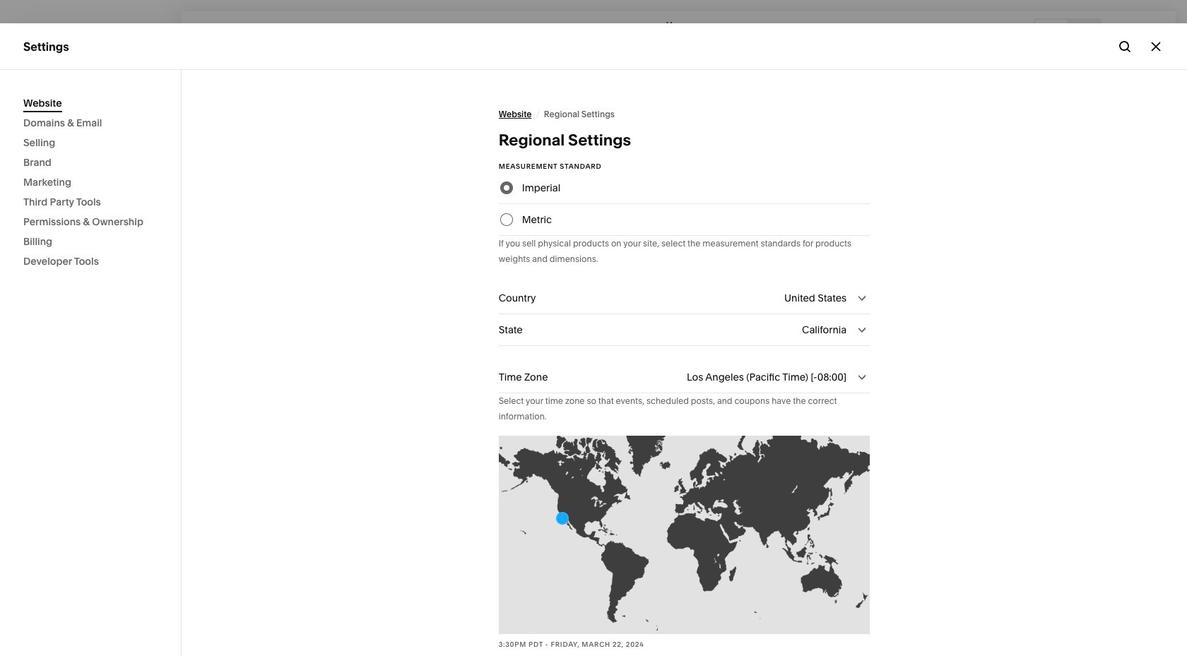 Task type: describe. For each thing, give the bounding box(es) containing it.
site preview image
[[1148, 23, 1163, 39]]

logo squarespace image
[[23, 23, 39, 39]]

desktop image
[[1044, 23, 1059, 39]]



Task type: locate. For each thing, give the bounding box(es) containing it.
cross large image
[[1148, 39, 1164, 54]]

tab list
[[1035, 19, 1100, 42]]

style image
[[1114, 23, 1130, 39]]

None field
[[499, 283, 870, 314], [499, 314, 870, 346], [499, 362, 870, 393], [499, 283, 870, 314], [499, 314, 870, 346], [499, 362, 870, 393]]

mobile image
[[1076, 23, 1092, 39]]

search image
[[1117, 39, 1133, 54]]

world map image
[[499, 436, 870, 635]]

search image
[[141, 23, 157, 39]]



